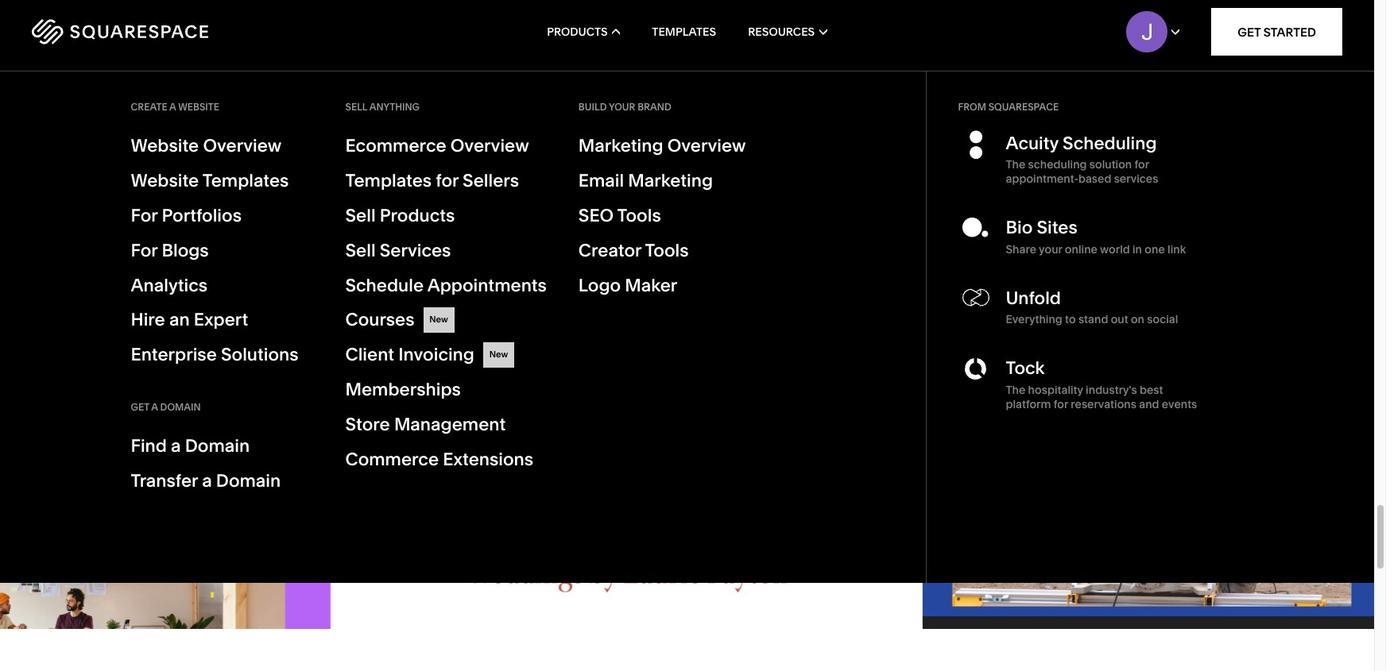 Task type: locate. For each thing, give the bounding box(es) containing it.
1 vertical spatial tools
[[645, 240, 689, 261]]

appointments
[[427, 275, 547, 296]]

seo
[[579, 205, 614, 226]]

transfer
[[131, 471, 198, 492]]

2 vertical spatial domain
[[216, 471, 281, 492]]

the inside the hospitality industry's best platform for reservations and events
[[1006, 383, 1026, 397]]

1 horizontal spatial your
[[1039, 242, 1063, 257]]

your for share
[[1039, 242, 1063, 257]]

oranssi template image
[[923, 291, 1387, 629]]

1 vertical spatial sell
[[345, 205, 376, 226]]

for for the
[[1054, 397, 1069, 411]]

2 vertical spatial sell
[[345, 240, 376, 261]]

overview
[[203, 135, 282, 157], [451, 135, 529, 157], [668, 135, 746, 157]]

analytics link
[[131, 273, 314, 299]]

extensions
[[443, 449, 534, 471]]

sell up schedule
[[345, 240, 376, 261]]

0 vertical spatial the
[[1006, 158, 1026, 172]]

your down sites
[[1039, 242, 1063, 257]]

products up services
[[380, 205, 455, 226]]

0 vertical spatial for
[[131, 205, 158, 226]]

new right invoicing
[[489, 349, 508, 360]]

1 vertical spatial the
[[1006, 383, 1026, 397]]

your right build
[[609, 101, 636, 113]]

2 website from the top
[[131, 170, 199, 192]]

for right solution
[[1135, 158, 1149, 172]]

for left the blogs
[[131, 240, 158, 261]]

a for create
[[169, 101, 176, 113]]

best
[[1140, 383, 1164, 397]]

templates inside templates for sellers link
[[345, 170, 432, 192]]

templates for templates
[[652, 25, 716, 39]]

templates for sellers
[[345, 170, 519, 192]]

the hospitality industry's best platform for reservations and events
[[1006, 383, 1198, 411]]

1 vertical spatial for
[[131, 240, 158, 261]]

domain down find a domain link
[[216, 471, 281, 492]]

1 the from the top
[[1006, 158, 1026, 172]]

website
[[131, 135, 199, 157], [131, 170, 199, 192]]

0 horizontal spatial products
[[380, 205, 455, 226]]

1 for from the top
[[131, 205, 158, 226]]

link
[[1168, 242, 1186, 257]]

domain inside "link"
[[216, 471, 281, 492]]

0 horizontal spatial get
[[131, 402, 149, 414]]

1 horizontal spatial templates
[[345, 170, 432, 192]]

for down ecommerce overview link
[[436, 170, 459, 192]]

scheduling
[[1028, 158, 1087, 172]]

for inside the hospitality industry's best platform for reservations and events
[[1054, 397, 1069, 411]]

2 horizontal spatial overview
[[668, 135, 746, 157]]

templates for templates for sellers
[[345, 170, 432, 192]]

marketing down the marketing overview link
[[628, 170, 713, 192]]

2 sell from the top
[[345, 205, 376, 226]]

templates
[[652, 25, 716, 39], [203, 170, 289, 192], [345, 170, 432, 192]]

2 for from the top
[[131, 240, 158, 261]]

the down acuity
[[1006, 158, 1026, 172]]

1 vertical spatial domain
[[185, 436, 250, 457]]

marketing down build your brand
[[579, 135, 663, 157]]

1 vertical spatial website
[[131, 170, 199, 192]]

services
[[1114, 172, 1159, 186]]

sell inside "link"
[[345, 205, 376, 226]]

hire an expert
[[131, 310, 248, 331]]

a for get
[[151, 402, 158, 414]]

maker
[[625, 275, 678, 296]]

0 vertical spatial get
[[1238, 24, 1261, 39]]

a right create
[[169, 101, 176, 113]]

squarespace
[[989, 101, 1059, 113]]

on
[[1131, 313, 1145, 327]]

tools down seo tools link
[[645, 240, 689, 261]]

tools for creator tools
[[645, 240, 689, 261]]

0 horizontal spatial your
[[609, 101, 636, 113]]

sell
[[345, 101, 367, 113], [345, 205, 376, 226], [345, 240, 376, 261]]

bergen template image
[[1121, 0, 1387, 256]]

1 horizontal spatial get
[[1238, 24, 1261, 39]]

2 overview from the left
[[451, 135, 529, 157]]

get started
[[1238, 24, 1317, 39]]

2 horizontal spatial templates
[[652, 25, 716, 39]]

1 vertical spatial products
[[380, 205, 455, 226]]

1 overview from the left
[[203, 135, 282, 157]]

sell left anything
[[345, 101, 367, 113]]

1 website from the top
[[131, 135, 199, 157]]

0 vertical spatial new
[[430, 314, 448, 326]]

reservations
[[1071, 397, 1137, 411]]

a up find
[[151, 402, 158, 414]]

sell up sell services on the top left of the page
[[345, 205, 376, 226]]

sell for sell services
[[345, 240, 376, 261]]

1 vertical spatial get
[[131, 402, 149, 414]]

anything
[[369, 101, 420, 113]]

a for find
[[171, 436, 181, 457]]

0 vertical spatial tools
[[617, 205, 661, 226]]

new
[[430, 314, 448, 326], [489, 349, 508, 360]]

new down schedule appointments link
[[430, 314, 448, 326]]

for for for portfolios
[[131, 205, 158, 226]]

tock
[[1006, 358, 1045, 379]]

get for get a domain
[[131, 402, 149, 414]]

in
[[1133, 242, 1143, 257]]

overview up email marketing link
[[668, 135, 746, 157]]

analytics
[[131, 275, 208, 296]]

0 vertical spatial domain
[[160, 402, 201, 414]]

for up for blogs
[[131, 205, 158, 226]]

hospitality
[[1028, 383, 1084, 397]]

appointment-
[[1006, 172, 1079, 186]]

sites
[[1037, 217, 1078, 239]]

domain for find a domain
[[185, 436, 250, 457]]

1 horizontal spatial overview
[[451, 135, 529, 157]]

overview up sellers
[[451, 135, 529, 157]]

acuity
[[1006, 133, 1059, 154]]

domain up find a domain
[[160, 402, 201, 414]]

products up build
[[547, 25, 608, 39]]

2 horizontal spatial for
[[1135, 158, 1149, 172]]

for right "platform"
[[1054, 397, 1069, 411]]

your
[[609, 101, 636, 113], [1039, 242, 1063, 257]]

get a domain
[[131, 402, 201, 414]]

the inside acuity scheduling the scheduling solution for appointment-based services
[[1006, 158, 1026, 172]]

a inside "link"
[[202, 471, 212, 492]]

get
[[1238, 24, 1261, 39], [131, 402, 149, 414]]

for
[[131, 205, 158, 226], [131, 240, 158, 261]]

a
[[169, 101, 176, 113], [151, 402, 158, 414], [171, 436, 181, 457], [202, 471, 212, 492]]

logo maker link
[[579, 273, 762, 299]]

the down tock
[[1006, 383, 1026, 397]]

logo maker
[[579, 275, 678, 296]]

get up find
[[131, 402, 149, 414]]

build your brand
[[579, 101, 672, 113]]

brand
[[638, 101, 672, 113]]

website for website overview
[[131, 135, 199, 157]]

1 vertical spatial your
[[1039, 242, 1063, 257]]

0 vertical spatial website
[[131, 135, 199, 157]]

templates link
[[652, 0, 716, 64]]

sell products link
[[345, 203, 547, 229]]

marketing overview link
[[579, 134, 762, 159]]

overview up website templates link at left top
[[203, 135, 282, 157]]

sell for sell anything
[[345, 101, 367, 113]]

0 vertical spatial your
[[609, 101, 636, 113]]

1 vertical spatial new
[[489, 349, 508, 360]]

website up for portfolios
[[131, 170, 199, 192]]

create a website
[[131, 101, 219, 113]]

1 horizontal spatial new
[[489, 349, 508, 360]]

1 horizontal spatial products
[[547, 25, 608, 39]]

for
[[1135, 158, 1149, 172], [436, 170, 459, 192], [1054, 397, 1069, 411]]

0 horizontal spatial new
[[430, 314, 448, 326]]

get started link
[[1212, 8, 1343, 56]]

hire an expert link
[[131, 308, 314, 333]]

schedule
[[345, 275, 424, 296]]

courses
[[345, 310, 415, 331]]

unfold
[[1006, 288, 1061, 309]]

blogs
[[162, 240, 209, 261]]

for for acuity
[[1135, 158, 1149, 172]]

everything
[[1006, 313, 1063, 327]]

0 horizontal spatial templates
[[203, 170, 289, 192]]

for blogs link
[[131, 238, 314, 264]]

domain up transfer a domain "link" on the left bottom of the page
[[185, 436, 250, 457]]

build
[[579, 101, 607, 113]]

0 vertical spatial products
[[547, 25, 608, 39]]

3 overview from the left
[[668, 135, 746, 157]]

0 vertical spatial sell
[[345, 101, 367, 113]]

0 horizontal spatial overview
[[203, 135, 282, 157]]

get for get started
[[1238, 24, 1261, 39]]

2 the from the top
[[1006, 383, 1026, 397]]

seo tools link
[[579, 203, 762, 229]]

get left started
[[1238, 24, 1261, 39]]

resources
[[748, 25, 815, 39]]

sell anything
[[345, 101, 420, 113]]

your for build
[[609, 101, 636, 113]]

store
[[345, 414, 390, 436]]

a right find
[[171, 436, 181, 457]]

website overview
[[131, 135, 282, 157]]

marketing
[[579, 135, 663, 157], [628, 170, 713, 192]]

1 sell from the top
[[345, 101, 367, 113]]

solution
[[1090, 158, 1132, 172]]

commerce extensions link
[[345, 448, 547, 473]]

enterprise solutions link
[[131, 343, 314, 368]]

3 sell from the top
[[345, 240, 376, 261]]

overview for templates
[[203, 135, 282, 157]]

new for courses
[[430, 314, 448, 326]]

1 horizontal spatial for
[[1054, 397, 1069, 411]]

website down create a website
[[131, 135, 199, 157]]

tools up "creator tools"
[[617, 205, 661, 226]]

a down find a domain link
[[202, 471, 212, 492]]

for inside acuity scheduling the scheduling solution for appointment-based services
[[1135, 158, 1149, 172]]



Task type: vqa. For each thing, say whether or not it's contained in the screenshot.
SEO TOOLS link
yes



Task type: describe. For each thing, give the bounding box(es) containing it.
from squarespace
[[958, 101, 1059, 113]]

find a domain link
[[131, 433, 314, 461]]

tools for seo tools
[[617, 205, 661, 226]]

sellers
[[463, 170, 519, 192]]

creator tools
[[579, 240, 689, 261]]

events
[[1162, 397, 1198, 411]]

store management link
[[345, 413, 547, 438]]

ecommerce overview
[[345, 135, 529, 157]]

seo tools
[[579, 205, 661, 226]]

website for website templates
[[131, 170, 199, 192]]

industry's
[[1086, 383, 1137, 397]]

templates inside website templates link
[[203, 170, 289, 192]]

products inside "link"
[[380, 205, 455, 226]]

enterprise solutions
[[131, 345, 299, 366]]

commerce
[[345, 449, 439, 471]]

for portfolios
[[131, 205, 242, 226]]

overview for marketing
[[668, 135, 746, 157]]

email
[[579, 170, 624, 192]]

website templates
[[131, 170, 289, 192]]

find
[[131, 436, 167, 457]]

share
[[1006, 242, 1037, 257]]

one
[[1145, 242, 1165, 257]]

website templates link
[[131, 168, 314, 194]]

beaumont template image
[[0, 0, 529, 256]]

a for transfer
[[202, 471, 212, 492]]

products inside button
[[547, 25, 608, 39]]

store management
[[345, 414, 506, 436]]

stand
[[1079, 313, 1109, 327]]

transfer a domain
[[131, 471, 281, 492]]

create
[[131, 101, 167, 113]]

solutions
[[221, 345, 299, 366]]

acuity scheduling the scheduling solution for appointment-based services
[[1006, 133, 1159, 186]]

online
[[1065, 242, 1098, 257]]

website
[[178, 101, 219, 113]]

squarespace logo image
[[32, 19, 208, 45]]

to
[[1065, 313, 1076, 327]]

for blogs
[[131, 240, 209, 261]]

based
[[1079, 172, 1112, 186]]

sell services link
[[345, 238, 547, 264]]

overview for for
[[451, 135, 529, 157]]

out
[[1111, 313, 1129, 327]]

bio
[[1006, 217, 1033, 239]]

marketing overview
[[579, 135, 746, 157]]

email marketing
[[579, 170, 713, 192]]

0 vertical spatial marketing
[[579, 135, 663, 157]]

share your online world in one link
[[1006, 242, 1186, 257]]

creator
[[579, 240, 642, 261]]

bio sites
[[1006, 217, 1078, 239]]

commerce extensions
[[345, 449, 534, 471]]

creator tools link
[[579, 238, 762, 264]]

memberships link
[[345, 378, 547, 403]]

laurie template image
[[362, 291, 891, 629]]

transfer a domain link
[[131, 469, 314, 495]]

world
[[1100, 242, 1130, 257]]

schedule appointments
[[345, 275, 547, 296]]

client invoicing
[[345, 345, 475, 366]]

from
[[958, 101, 987, 113]]

sell products
[[345, 205, 455, 226]]

services
[[380, 240, 451, 261]]

invoicing
[[398, 345, 475, 366]]

new for client invoicing
[[489, 349, 508, 360]]

unfold everything to stand out on social
[[1006, 288, 1179, 327]]

0 horizontal spatial for
[[436, 170, 459, 192]]

resources button
[[748, 0, 827, 64]]

social
[[1147, 313, 1179, 327]]

domain for transfer a domain
[[216, 471, 281, 492]]

client
[[345, 345, 394, 366]]

nolan template image
[[560, 0, 1089, 256]]

portfolios
[[162, 205, 242, 226]]

ecommerce overview link
[[345, 134, 547, 159]]

platform
[[1006, 397, 1051, 411]]

1 vertical spatial marketing
[[628, 170, 713, 192]]

sell for sell products
[[345, 205, 376, 226]]

templates for sellers link
[[345, 168, 547, 194]]

an
[[169, 310, 190, 331]]

ecommerce
[[345, 135, 446, 157]]

memberships
[[345, 379, 461, 401]]

enterprise
[[131, 345, 217, 366]]

and
[[1139, 397, 1160, 411]]

squarespace logo link
[[32, 19, 294, 45]]

email marketing link
[[579, 168, 762, 194]]

agaro template image
[[0, 291, 331, 629]]

domain for get a domain
[[160, 402, 201, 414]]

started
[[1264, 24, 1317, 39]]

for portfolios link
[[131, 203, 314, 229]]

for for for blogs
[[131, 240, 158, 261]]

management
[[394, 414, 506, 436]]

hire
[[131, 310, 165, 331]]

expert
[[194, 310, 248, 331]]



